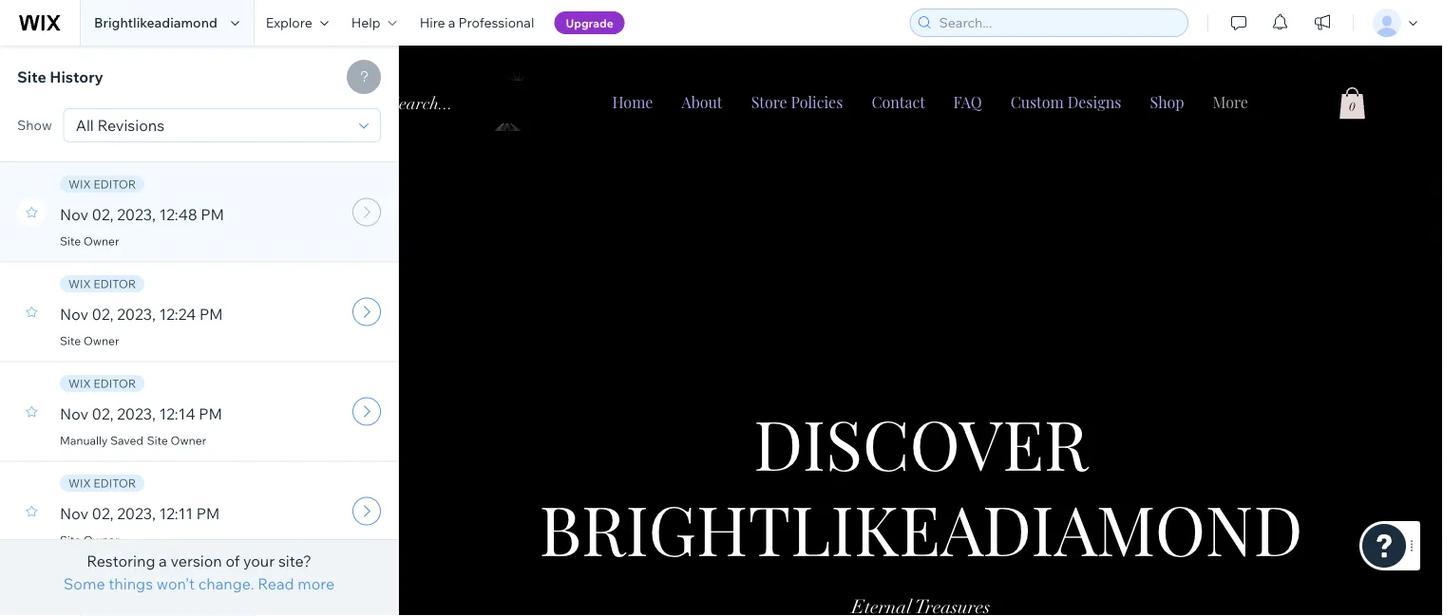 Task type: locate. For each thing, give the bounding box(es) containing it.
02, for nov 02, 2023, 12:14 pm
[[92, 405, 114, 424]]

a right hire
[[448, 14, 456, 31]]

1 vertical spatial a
[[159, 552, 167, 571]]

owner down nov 02, 2023, 12:48 pm
[[83, 234, 119, 249]]

wix down manually
[[68, 477, 91, 491]]

nov for nov 02, 2023, 12:48 pm
[[60, 205, 88, 224]]

wix editor up nov 02, 2023, 12:24 pm
[[68, 277, 136, 291]]

4 wix editor from the top
[[68, 477, 136, 491]]

owner down 12:14
[[171, 434, 206, 448]]

your
[[243, 552, 275, 571]]

3 wix from the top
[[68, 377, 91, 391]]

nov 02, 2023, 12:11 pm
[[60, 505, 220, 524]]

pm right 12:24
[[199, 305, 223, 324]]

a
[[448, 14, 456, 31], [159, 552, 167, 571]]

upgrade
[[566, 16, 614, 30]]

owner
[[83, 234, 119, 249], [83, 334, 119, 348], [171, 434, 206, 448], [83, 534, 119, 548]]

1 vertical spatial site owner
[[60, 334, 119, 348]]

02,
[[92, 205, 114, 224], [92, 305, 114, 324], [92, 405, 114, 424], [92, 505, 114, 524]]

2023, left 12:48
[[117, 205, 156, 224]]

2 wix editor from the top
[[68, 277, 136, 291]]

2 editor from the top
[[94, 277, 136, 291]]

12:24
[[159, 305, 196, 324]]

2 nov from the top
[[60, 305, 88, 324]]

show
[[17, 117, 52, 134]]

2 2023, from the top
[[117, 305, 156, 324]]

site owner for nov 02, 2023, 12:11 pm
[[60, 534, 119, 548]]

nov for nov 02, 2023, 12:24 pm
[[60, 305, 88, 324]]

editor for 12:48
[[94, 177, 136, 191]]

nov 02, 2023, 12:14 pm
[[60, 405, 222, 424]]

editor up nov 02, 2023, 12:14 pm
[[94, 377, 136, 391]]

1 wix editor from the top
[[68, 177, 136, 191]]

restoring
[[87, 552, 155, 571]]

wix editor
[[68, 177, 136, 191], [68, 277, 136, 291], [68, 377, 136, 391], [68, 477, 136, 491]]

some
[[63, 575, 105, 594]]

wix up nov 02, 2023, 12:24 pm
[[68, 277, 91, 291]]

3 02, from the top
[[92, 405, 114, 424]]

owner down nov 02, 2023, 12:24 pm
[[83, 334, 119, 348]]

1 editor from the top
[[94, 177, 136, 191]]

site up some
[[60, 534, 81, 548]]

site for nov 02, 2023, 12:48 pm
[[60, 234, 81, 249]]

wix for nov 02, 2023, 12:14 pm
[[68, 377, 91, 391]]

version
[[170, 552, 222, 571]]

4 nov from the top
[[60, 505, 88, 524]]

editor
[[94, 177, 136, 191], [94, 277, 136, 291], [94, 377, 136, 391], [94, 477, 136, 491]]

professional
[[459, 14, 534, 31]]

12:48
[[159, 205, 197, 224]]

site
[[17, 67, 46, 86], [60, 234, 81, 249], [60, 334, 81, 348], [147, 434, 168, 448], [60, 534, 81, 548]]

3 nov from the top
[[60, 405, 88, 424]]

more
[[298, 575, 335, 594]]

02, up restoring
[[92, 505, 114, 524]]

upgrade button
[[554, 11, 625, 34]]

2023, for 12:11
[[117, 505, 156, 524]]

owner for nov 02, 2023, 12:11 pm
[[83, 534, 119, 548]]

pm right 12:48
[[201, 205, 224, 224]]

site down nov 02, 2023, 12:48 pm
[[60, 234, 81, 249]]

some things won't change. read more button
[[63, 573, 335, 596]]

pm
[[201, 205, 224, 224], [199, 305, 223, 324], [199, 405, 222, 424], [196, 505, 220, 524]]

pm right 12:14
[[199, 405, 222, 424]]

pm right 12:11
[[196, 505, 220, 524]]

nov for nov 02, 2023, 12:14 pm
[[60, 405, 88, 424]]

wix up nov 02, 2023, 12:48 pm
[[68, 177, 91, 191]]

site owner down nov 02, 2023, 12:48 pm
[[60, 234, 119, 249]]

site owner down nov 02, 2023, 12:24 pm
[[60, 334, 119, 348]]

0 vertical spatial a
[[448, 14, 456, 31]]

3 site owner from the top
[[60, 534, 119, 548]]

wix up manually
[[68, 377, 91, 391]]

nov 02, 2023, 12:48 pm
[[60, 205, 224, 224]]

0 horizontal spatial a
[[159, 552, 167, 571]]

1 horizontal spatial a
[[448, 14, 456, 31]]

nov
[[60, 205, 88, 224], [60, 305, 88, 324], [60, 405, 88, 424], [60, 505, 88, 524]]

change.
[[198, 575, 254, 594]]

hire a professional
[[420, 14, 534, 31]]

restoring a version of your site? some things won't change. read more
[[63, 552, 335, 594]]

manually
[[60, 434, 108, 448]]

02, for nov 02, 2023, 12:24 pm
[[92, 305, 114, 324]]

editor up nov 02, 2023, 12:48 pm
[[94, 177, 136, 191]]

3 wix editor from the top
[[68, 377, 136, 391]]

0 vertical spatial site owner
[[60, 234, 119, 249]]

4 2023, from the top
[[117, 505, 156, 524]]

wix editor down manually
[[68, 477, 136, 491]]

a for hire
[[448, 14, 456, 31]]

1 nov from the top
[[60, 205, 88, 224]]

02, left 12:48
[[92, 205, 114, 224]]

4 02, from the top
[[92, 505, 114, 524]]

1 2023, from the top
[[117, 205, 156, 224]]

site for nov 02, 2023, 12:24 pm
[[60, 334, 81, 348]]

2023, up manually saved site owner at the bottom of the page
[[117, 405, 156, 424]]

help button
[[340, 0, 408, 46]]

02, up manually
[[92, 405, 114, 424]]

4 editor from the top
[[94, 477, 136, 491]]

nov for nov 02, 2023, 12:11 pm
[[60, 505, 88, 524]]

1 wix from the top
[[68, 177, 91, 191]]

editor up nov 02, 2023, 12:24 pm
[[94, 277, 136, 291]]

site down nov 02, 2023, 12:24 pm
[[60, 334, 81, 348]]

owner up restoring
[[83, 534, 119, 548]]

wix
[[68, 177, 91, 191], [68, 277, 91, 291], [68, 377, 91, 391], [68, 477, 91, 491]]

02, left 12:24
[[92, 305, 114, 324]]

1 site owner from the top
[[60, 234, 119, 249]]

2 wix from the top
[[68, 277, 91, 291]]

2 vertical spatial site owner
[[60, 534, 119, 548]]

pm for nov 02, 2023, 12:24 pm
[[199, 305, 223, 324]]

wix editor for nov 02, 2023, 12:11 pm
[[68, 477, 136, 491]]

site owner up restoring
[[60, 534, 119, 548]]

2 site owner from the top
[[60, 334, 119, 348]]

wix editor up nov 02, 2023, 12:14 pm
[[68, 377, 136, 391]]

2 02, from the top
[[92, 305, 114, 324]]

editor up nov 02, 2023, 12:11 pm
[[94, 477, 136, 491]]

None field
[[70, 109, 354, 142]]

site left history
[[17, 67, 46, 86]]

a up won't
[[159, 552, 167, 571]]

3 2023, from the top
[[117, 405, 156, 424]]

pm for nov 02, 2023, 12:48 pm
[[201, 205, 224, 224]]

wix editor up nov 02, 2023, 12:48 pm
[[68, 177, 136, 191]]

wix editor for nov 02, 2023, 12:14 pm
[[68, 377, 136, 391]]

a inside restoring a version of your site? some things won't change. read more
[[159, 552, 167, 571]]

wix editor for nov 02, 2023, 12:24 pm
[[68, 277, 136, 291]]

1 02, from the top
[[92, 205, 114, 224]]

2023,
[[117, 205, 156, 224], [117, 305, 156, 324], [117, 405, 156, 424], [117, 505, 156, 524]]

history
[[50, 67, 103, 86]]

3 editor from the top
[[94, 377, 136, 391]]

2023, left 12:11
[[117, 505, 156, 524]]

2023, for 12:48
[[117, 205, 156, 224]]

4 wix from the top
[[68, 477, 91, 491]]

2023, left 12:24
[[117, 305, 156, 324]]

site owner
[[60, 234, 119, 249], [60, 334, 119, 348], [60, 534, 119, 548]]



Task type: vqa. For each thing, say whether or not it's contained in the screenshot.
bottom Learn
no



Task type: describe. For each thing, give the bounding box(es) containing it.
owner for nov 02, 2023, 12:24 pm
[[83, 334, 119, 348]]

02, for nov 02, 2023, 12:48 pm
[[92, 205, 114, 224]]

12:11
[[159, 505, 193, 524]]

things
[[109, 575, 153, 594]]

editor for 12:11
[[94, 477, 136, 491]]

2023, for 12:14
[[117, 405, 156, 424]]

a for restoring
[[159, 552, 167, 571]]

explore
[[266, 14, 312, 31]]

site owner for nov 02, 2023, 12:48 pm
[[60, 234, 119, 249]]

02, for nov 02, 2023, 12:11 pm
[[92, 505, 114, 524]]

pm for nov 02, 2023, 12:11 pm
[[196, 505, 220, 524]]

owner for nov 02, 2023, 12:48 pm
[[83, 234, 119, 249]]

help
[[351, 14, 381, 31]]

of
[[226, 552, 240, 571]]

12:14
[[159, 405, 195, 424]]

read
[[258, 575, 294, 594]]

pm for nov 02, 2023, 12:14 pm
[[199, 405, 222, 424]]

site for nov 02, 2023, 12:11 pm
[[60, 534, 81, 548]]

site history
[[17, 67, 103, 86]]

wix for nov 02, 2023, 12:11 pm
[[68, 477, 91, 491]]

wix editor for nov 02, 2023, 12:48 pm
[[68, 177, 136, 191]]

wix for nov 02, 2023, 12:24 pm
[[68, 277, 91, 291]]

Search... field
[[934, 10, 1182, 36]]

brightlikeadiamond
[[94, 14, 217, 31]]

hire
[[420, 14, 445, 31]]

editor for 12:14
[[94, 377, 136, 391]]

2023, for 12:24
[[117, 305, 156, 324]]

manually saved site owner
[[60, 434, 206, 448]]

saved
[[110, 434, 143, 448]]

won't
[[156, 575, 195, 594]]

site?
[[278, 552, 312, 571]]

editor for 12:24
[[94, 277, 136, 291]]

wix for nov 02, 2023, 12:48 pm
[[68, 177, 91, 191]]

nov 02, 2023, 12:24 pm
[[60, 305, 223, 324]]

site right saved
[[147, 434, 168, 448]]

site owner for nov 02, 2023, 12:24 pm
[[60, 334, 119, 348]]

hire a professional link
[[408, 0, 546, 46]]



